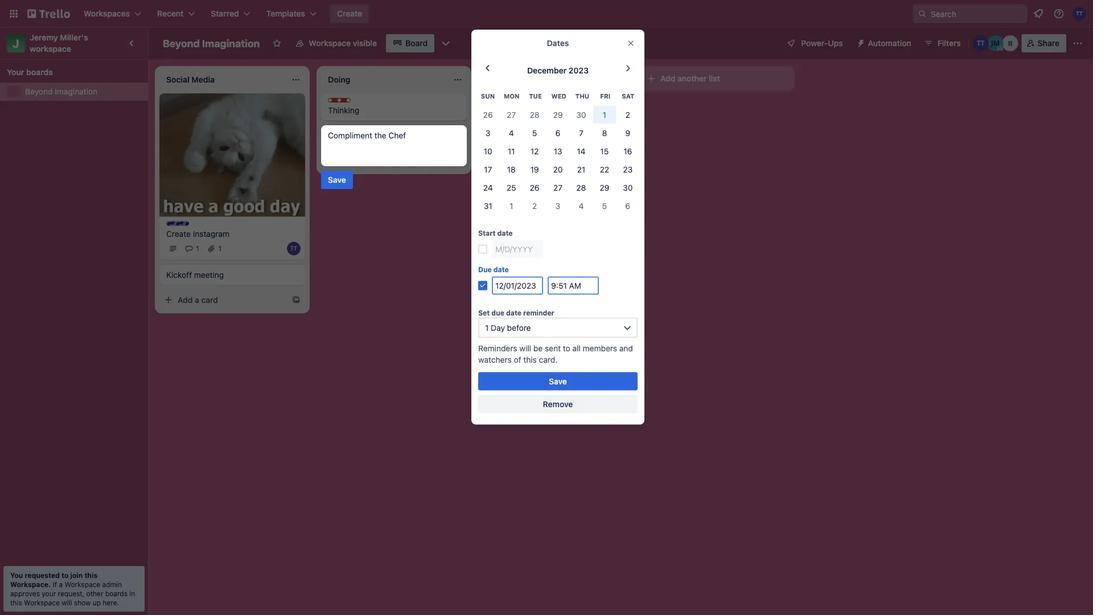 Task type: locate. For each thing, give the bounding box(es) containing it.
0 vertical spatial 30 button
[[570, 106, 593, 124]]

1 horizontal spatial 29 button
[[593, 178, 617, 197]]

29 button down "22"
[[593, 178, 617, 197]]

1 horizontal spatial 3
[[556, 201, 561, 210]]

0 horizontal spatial 5 button
[[523, 124, 547, 142]]

create
[[337, 9, 362, 18], [166, 229, 191, 238]]

members inside "button"
[[522, 171, 557, 180]]

29 down 22 button
[[600, 183, 610, 192]]

27 button down 20
[[547, 178, 570, 197]]

1 horizontal spatial 30
[[623, 183, 633, 192]]

1 vertical spatial will
[[62, 599, 72, 607]]

0 horizontal spatial 30
[[577, 110, 587, 119]]

members
[[522, 171, 557, 180], [583, 343, 618, 353]]

4 up 11
[[509, 128, 514, 137]]

0 vertical spatial beyond
[[163, 37, 200, 49]]

0 horizontal spatial 2
[[533, 201, 537, 210]]

will down request,
[[62, 599, 72, 607]]

1 vertical spatial create from template… image
[[292, 295, 301, 304]]

power-ups
[[802, 38, 843, 48]]

1 vertical spatial save
[[549, 376, 567, 386]]

of
[[514, 355, 522, 364]]

0 vertical spatial change
[[491, 171, 520, 180]]

december 2023
[[528, 66, 589, 75]]

1 horizontal spatial add a card button
[[321, 152, 449, 170]]

2023
[[569, 66, 589, 75]]

labels
[[508, 150, 530, 160]]

0 horizontal spatial 27 button
[[500, 106, 523, 124]]

5 down 22 button
[[602, 201, 607, 210]]

1 day before
[[485, 323, 531, 332]]

11 button
[[500, 142, 523, 160]]

0 horizontal spatial 1 button
[[500, 197, 523, 215]]

28 button down 21 at the right top
[[570, 178, 593, 197]]

26 for the left 26 button
[[483, 110, 493, 119]]

27 down mon
[[507, 110, 516, 119]]

5 button down 22 button
[[593, 197, 617, 215]]

1 vertical spatial 5
[[602, 201, 607, 210]]

members inside reminders will be sent to all members and watchers of this card.
[[583, 343, 618, 353]]

workspace left visible at the left of page
[[309, 38, 351, 48]]

beyond imagination
[[163, 37, 260, 49], [25, 87, 98, 96]]

this inside if a workspace admin approves your request, other boards in this workspace will show up here.
[[10, 599, 22, 607]]

0 vertical spatial 27
[[507, 110, 516, 119]]

2 down cover
[[533, 201, 537, 210]]

workspace down your
[[24, 599, 60, 607]]

add a card for kickoff meeting
[[178, 295, 218, 304]]

12
[[531, 146, 539, 156]]

1 vertical spatial edit
[[491, 253, 506, 262]]

0 vertical spatial workspace
[[309, 38, 351, 48]]

1 horizontal spatial workspace
[[65, 581, 100, 588]]

this right join
[[85, 571, 98, 579]]

j
[[13, 36, 19, 50]]

add left 'another'
[[661, 74, 676, 83]]

21 button
[[570, 160, 593, 178]]

set
[[479, 309, 490, 317]]

add a card down compliment the chef
[[340, 156, 380, 165]]

1 horizontal spatial save
[[549, 376, 567, 386]]

0 horizontal spatial 29 button
[[547, 106, 570, 124]]

24 button
[[477, 178, 500, 197]]

0 vertical spatial members
[[522, 171, 557, 180]]

1 horizontal spatial 30 button
[[617, 178, 640, 197]]

22
[[600, 165, 610, 174]]

1 button down 25
[[500, 197, 523, 215]]

3 button up 10
[[477, 124, 500, 142]]

this right of in the bottom left of the page
[[524, 355, 537, 364]]

26 down 'change members'
[[530, 183, 540, 192]]

edit inside button
[[491, 253, 506, 262]]

1 horizontal spatial 5 button
[[593, 197, 617, 215]]

2 vertical spatial add a card
[[178, 295, 218, 304]]

star or unstar board image
[[273, 39, 282, 48]]

1 horizontal spatial this
[[85, 571, 98, 579]]

3 button
[[477, 124, 500, 142], [547, 197, 570, 215]]

add down kickoff
[[178, 295, 193, 304]]

1 vertical spatial boards
[[105, 590, 128, 598]]

will inside if a workspace admin approves your request, other boards in this workspace will show up here.
[[62, 599, 72, 607]]

27 button
[[500, 106, 523, 124], [547, 178, 570, 197]]

date down edit dates at the top
[[494, 266, 509, 274]]

2 button
[[617, 106, 640, 124], [523, 197, 547, 215]]

beyond
[[163, 37, 200, 49], [25, 87, 53, 96]]

1 vertical spatial add a card
[[340, 156, 380, 165]]

add a card button down the
[[321, 152, 449, 170]]

2 horizontal spatial workspace
[[309, 38, 351, 48]]

1 button up 8
[[593, 106, 617, 124]]

save
[[328, 175, 346, 185], [549, 376, 567, 386]]

a down mon
[[518, 103, 523, 113]]

save button up remove
[[479, 372, 638, 390]]

1 horizontal spatial 2
[[626, 110, 631, 119]]

terry turtle (terryturtle) image
[[973, 35, 989, 51], [287, 242, 301, 255]]

create down 'color: purple, title: none' image
[[166, 229, 191, 238]]

customize views image
[[440, 38, 452, 49]]

r button
[[1003, 35, 1019, 51]]

7
[[579, 128, 584, 137]]

1 horizontal spatial 28 button
[[570, 178, 593, 197]]

date up the before
[[506, 309, 522, 317]]

here.
[[103, 599, 119, 607]]

0 horizontal spatial workspace
[[24, 599, 60, 607]]

0 vertical spatial save
[[328, 175, 346, 185]]

boards down admin
[[105, 590, 128, 598]]

26 button down 19
[[523, 178, 547, 197]]

create instagram link
[[166, 228, 299, 240]]

1 horizontal spatial 26
[[530, 183, 540, 192]]

2 vertical spatial this
[[10, 599, 22, 607]]

10 button
[[477, 142, 500, 160]]

0 vertical spatial 5
[[533, 128, 537, 137]]

23 button
[[617, 160, 640, 178]]

0 vertical spatial 3
[[486, 128, 491, 137]]

compliment the chef link
[[328, 130, 460, 141]]

1 vertical spatial 27
[[554, 183, 563, 192]]

0 horizontal spatial create from template… image
[[292, 295, 301, 304]]

reminders will be sent to all members and watchers of this card.
[[479, 343, 633, 364]]

4 button
[[500, 124, 523, 142], [570, 197, 593, 215]]

boards right your
[[26, 68, 53, 77]]

imagination down your boards with 1 items element
[[55, 87, 98, 96]]

workspace down join
[[65, 581, 100, 588]]

1 horizontal spatial members
[[583, 343, 618, 353]]

3 button right cover
[[547, 197, 570, 215]]

4 down "21" button
[[579, 201, 584, 210]]

change inside button
[[491, 191, 520, 201]]

move
[[491, 212, 511, 221]]

5 up '12'
[[533, 128, 537, 137]]

10
[[484, 146, 493, 156]]

1 horizontal spatial add a card
[[340, 156, 380, 165]]

0 vertical spatial date
[[498, 229, 513, 237]]

1 vertical spatial 4
[[579, 201, 584, 210]]

in
[[130, 590, 135, 598]]

2 right create from template… image
[[626, 110, 631, 119]]

edit
[[491, 150, 506, 160], [491, 253, 506, 262]]

kickoff meeting link
[[166, 269, 299, 281]]

0 horizontal spatial 5
[[533, 128, 537, 137]]

1 horizontal spatial beyond
[[163, 37, 200, 49]]

6 down 23 button
[[626, 201, 631, 210]]

jeremy miller (jeremymiller198) image
[[988, 35, 1004, 51]]

copy button
[[472, 228, 517, 246]]

30 down 23 button
[[623, 183, 633, 192]]

27
[[507, 110, 516, 119], [554, 183, 563, 192]]

this down the approves
[[10, 599, 22, 607]]

0 horizontal spatial to
[[62, 571, 69, 579]]

boards inside your boards with 1 items element
[[26, 68, 53, 77]]

add a card
[[501, 103, 542, 113], [340, 156, 380, 165], [178, 295, 218, 304]]

imagination left the star or unstar board image
[[202, 37, 260, 49]]

1 vertical spatial to
[[62, 571, 69, 579]]

open card
[[491, 130, 530, 139]]

a down kickoff meeting
[[195, 295, 199, 304]]

change
[[491, 171, 520, 180], [491, 191, 520, 201]]

card down meeting
[[201, 295, 218, 304]]

a
[[518, 103, 523, 113], [357, 156, 361, 165], [195, 295, 199, 304], [59, 581, 63, 588]]

0 vertical spatial 6
[[556, 128, 561, 137]]

card for compliment the chef add a card button
[[363, 156, 380, 165]]

a right if at bottom left
[[59, 581, 63, 588]]

1 horizontal spatial 4
[[579, 201, 584, 210]]

27 button down mon
[[500, 106, 523, 124]]

0 horizontal spatial 30 button
[[570, 106, 593, 124]]

0 vertical spatial edit
[[491, 150, 506, 160]]

0 vertical spatial 27 button
[[500, 106, 523, 124]]

join
[[70, 571, 83, 579]]

8 button
[[593, 124, 617, 142]]

6 button up 13
[[547, 124, 570, 142]]

28 down tue
[[530, 110, 540, 119]]

0 vertical spatial 5 button
[[523, 124, 547, 142]]

save up remove
[[549, 376, 567, 386]]

Board name text field
[[157, 34, 266, 52]]

1 edit from the top
[[491, 150, 506, 160]]

to
[[563, 343, 571, 353], [62, 571, 69, 579]]

4 button down "21" button
[[570, 197, 593, 215]]

26 for the rightmost 26 button
[[530, 183, 540, 192]]

29 down wed in the top right of the page
[[553, 110, 563, 119]]

0 vertical spatial boards
[[26, 68, 53, 77]]

1 vertical spatial 1 button
[[500, 197, 523, 215]]

5 button up '12'
[[523, 124, 547, 142]]

26 down "sun"
[[483, 110, 493, 119]]

to left join
[[62, 571, 69, 579]]

0 horizontal spatial 26 button
[[477, 106, 500, 124]]

1 vertical spatial 2 button
[[523, 197, 547, 215]]

workspace
[[309, 38, 351, 48], [65, 581, 100, 588], [24, 599, 60, 607]]

28 button down tue
[[523, 106, 547, 124]]

2 change from the top
[[491, 191, 520, 201]]

1 change from the top
[[491, 171, 520, 180]]

add a card down kickoff meeting
[[178, 295, 218, 304]]

this
[[524, 355, 537, 364], [85, 571, 98, 579], [10, 599, 22, 607]]

30 down thu
[[577, 110, 587, 119]]

edit inside button
[[491, 150, 506, 160]]

0 horizontal spatial save
[[328, 175, 346, 185]]

power-
[[802, 38, 828, 48]]

0 vertical spatial 1 button
[[593, 106, 617, 124]]

13 button
[[547, 142, 570, 160]]

create inside button
[[337, 9, 362, 18]]

add a card button
[[483, 99, 611, 117], [321, 152, 449, 170], [160, 291, 287, 309]]

2 horizontal spatial add a card button
[[483, 99, 611, 117]]

6
[[556, 128, 561, 137], [626, 201, 631, 210]]

1 horizontal spatial will
[[520, 343, 532, 353]]

0 vertical spatial 28 button
[[523, 106, 547, 124]]

remove button
[[479, 395, 638, 413]]

1 horizontal spatial 6
[[626, 201, 631, 210]]

6 button down 23 button
[[617, 197, 640, 215]]

beyond inside board name "text field"
[[163, 37, 200, 49]]

thoughts
[[340, 99, 371, 107]]

this inside the you requested to join this workspace.
[[85, 571, 98, 579]]

1 vertical spatial terry turtle (terryturtle) image
[[287, 242, 301, 255]]

compliment
[[328, 131, 373, 140]]

1
[[603, 110, 607, 119], [510, 201, 513, 210], [196, 245, 199, 253], [219, 245, 222, 253], [485, 323, 489, 332]]

this inside reminders will be sent to all members and watchers of this card.
[[524, 355, 537, 364]]

admin
[[102, 581, 122, 588]]

create from template… image for compliment the chef
[[453, 156, 463, 165]]

1 vertical spatial this
[[85, 571, 98, 579]]

27 down 20 button
[[554, 183, 563, 192]]

save down compliment
[[328, 175, 346, 185]]

edit labels
[[491, 150, 530, 160]]

other
[[86, 590, 103, 598]]

to left all
[[563, 343, 571, 353]]

1 vertical spatial 6
[[626, 201, 631, 210]]

last month image
[[481, 62, 495, 75]]

1 vertical spatial beyond imagination
[[25, 87, 98, 96]]

create up workspace visible
[[337, 9, 362, 18]]

create for create instagram
[[166, 229, 191, 238]]

30
[[577, 110, 587, 119], [623, 183, 633, 192]]

6 up 13
[[556, 128, 561, 137]]

all
[[573, 343, 581, 353]]

1 horizontal spatial boards
[[105, 590, 128, 598]]

1 horizontal spatial create
[[337, 9, 362, 18]]

you
[[10, 571, 23, 579]]

1 horizontal spatial 2 button
[[617, 106, 640, 124]]

28 down "21" button
[[577, 183, 586, 192]]

1 horizontal spatial 6 button
[[617, 197, 640, 215]]

will left "be"
[[520, 343, 532, 353]]

r
[[1009, 39, 1013, 47]]

4 button up 11
[[500, 124, 523, 142]]

0 horizontal spatial create
[[166, 229, 191, 238]]

this for be
[[524, 355, 537, 364]]

0 vertical spatial terry turtle (terryturtle) image
[[973, 35, 989, 51]]

share
[[1038, 38, 1060, 48]]

2 edit from the top
[[491, 253, 506, 262]]

0 vertical spatial will
[[520, 343, 532, 353]]

board link
[[386, 34, 435, 52]]

date down move
[[498, 229, 513, 237]]

0 horizontal spatial will
[[62, 599, 72, 607]]

30 button up 7
[[570, 106, 593, 124]]

and
[[620, 343, 633, 353]]

29 button down wed in the top right of the page
[[547, 106, 570, 124]]

0 horizontal spatial this
[[10, 599, 22, 607]]

26 button down "sun"
[[477, 106, 500, 124]]

8
[[602, 128, 607, 137]]

0 vertical spatial to
[[563, 343, 571, 353]]

3 left open
[[486, 128, 491, 137]]

jeremy
[[30, 33, 58, 42]]

edit for edit dates
[[491, 253, 506, 262]]

date
[[498, 229, 513, 237], [494, 266, 509, 274], [506, 309, 522, 317]]

1 vertical spatial imagination
[[55, 87, 98, 96]]

0 vertical spatial 4 button
[[500, 124, 523, 142]]

change inside "button"
[[491, 171, 520, 180]]

1 vertical spatial save button
[[479, 372, 638, 390]]

add a card button down kickoff meeting link
[[160, 291, 287, 309]]

create from template… image
[[453, 156, 463, 165], [292, 295, 301, 304]]

add a card button down december
[[483, 99, 611, 117]]

requested
[[25, 571, 60, 579]]

1 vertical spatial members
[[583, 343, 618, 353]]

add a card down mon
[[501, 103, 542, 113]]

create from template… image for kickoff meeting
[[292, 295, 301, 304]]

3 down 20 button
[[556, 201, 561, 210]]

0 vertical spatial 26 button
[[477, 106, 500, 124]]

30 button down 23 at the top right of the page
[[617, 178, 640, 197]]

miller's
[[60, 33, 88, 42]]

1 left day
[[485, 323, 489, 332]]

card down tue
[[525, 103, 542, 113]]

your boards with 1 items element
[[7, 66, 136, 79]]

save button down compliment
[[321, 171, 353, 189]]

card.
[[539, 355, 558, 364]]

save button
[[321, 171, 353, 189], [479, 372, 638, 390]]

card down compliment the chef
[[363, 156, 380, 165]]

0 vertical spatial 28
[[530, 110, 540, 119]]

18
[[507, 165, 516, 174]]

1 vertical spatial 28
[[577, 183, 586, 192]]

change for change members
[[491, 171, 520, 180]]

sat
[[622, 93, 635, 100]]



Task type: describe. For each thing, give the bounding box(es) containing it.
0 vertical spatial add a card button
[[483, 99, 611, 117]]

1 horizontal spatial 1 button
[[593, 106, 617, 124]]

1 down change cover
[[510, 201, 513, 210]]

create button
[[330, 5, 369, 23]]

13
[[554, 146, 563, 156]]

start
[[479, 229, 496, 237]]

31
[[484, 201, 493, 210]]

1 horizontal spatial terry turtle (terryturtle) image
[[973, 35, 989, 51]]

december
[[528, 66, 567, 75]]

another
[[678, 74, 707, 83]]

0 horizontal spatial terry turtle (terryturtle) image
[[287, 242, 301, 255]]

15 button
[[593, 142, 617, 160]]

a inside if a workspace admin approves your request, other boards in this workspace will show up here.
[[59, 581, 63, 588]]

imagination inside board name "text field"
[[202, 37, 260, 49]]

1 left create from template… image
[[603, 110, 607, 119]]

0 horizontal spatial beyond
[[25, 87, 53, 96]]

1 down instagram
[[219, 245, 222, 253]]

0 horizontal spatial 27
[[507, 110, 516, 119]]

a down compliment the chef
[[357, 156, 361, 165]]

1 vertical spatial 30 button
[[617, 178, 640, 197]]

add a card for compliment the chef
[[340, 156, 380, 165]]

your boards
[[7, 68, 53, 77]]

12 button
[[523, 142, 547, 160]]

18 button
[[500, 160, 523, 178]]

1 horizontal spatial save button
[[479, 372, 638, 390]]

thinking
[[328, 106, 360, 115]]

mon
[[504, 93, 520, 100]]

primary element
[[0, 0, 1094, 27]]

edit for edit labels
[[491, 150, 506, 160]]

1 horizontal spatial 4 button
[[570, 197, 593, 215]]

1 vertical spatial 28 button
[[570, 178, 593, 197]]

0 horizontal spatial 4 button
[[500, 124, 523, 142]]

1 vertical spatial 5 button
[[593, 197, 617, 215]]

workspace visible
[[309, 38, 377, 48]]

the
[[375, 131, 387, 140]]

add a card button for compliment the chef
[[321, 152, 449, 170]]

20 button
[[547, 160, 570, 178]]

color: bold red, title: "thoughts" element
[[328, 98, 371, 107]]

copy
[[491, 232, 511, 242]]

will inside reminders will be sent to all members and watchers of this card.
[[520, 343, 532, 353]]

1 horizontal spatial 27 button
[[547, 178, 570, 197]]

if a workspace admin approves your request, other boards in this workspace will show up here.
[[10, 581, 135, 607]]

be
[[534, 343, 543, 353]]

1 horizontal spatial 27
[[554, 183, 563, 192]]

1 vertical spatial 6 button
[[617, 197, 640, 215]]

due
[[479, 266, 492, 274]]

card up 11
[[513, 130, 530, 139]]

edit labels button
[[472, 146, 537, 164]]

card for the top add a card button
[[525, 103, 542, 113]]

archive button
[[472, 269, 526, 287]]

23
[[623, 165, 633, 174]]

M/D/YYYY text field
[[492, 276, 543, 295]]

board
[[406, 38, 428, 48]]

request,
[[58, 590, 84, 598]]

5 for the left the 5 button
[[533, 128, 537, 137]]

0 vertical spatial 30
[[577, 110, 587, 119]]

0 vertical spatial 29 button
[[547, 106, 570, 124]]

19 button
[[523, 160, 547, 178]]

ups
[[828, 38, 843, 48]]

close popover image
[[627, 39, 636, 48]]

0 horizontal spatial 28 button
[[523, 106, 547, 124]]

remove
[[543, 399, 573, 409]]

16
[[624, 146, 633, 156]]

0 horizontal spatial 4
[[509, 128, 514, 137]]

0 horizontal spatial 3 button
[[477, 124, 500, 142]]

28 for 28 button to the left
[[530, 110, 540, 119]]

0 horizontal spatial 6
[[556, 128, 561, 137]]

3 for the right 3 button
[[556, 201, 561, 210]]

if
[[53, 581, 57, 588]]

2 for leftmost 2 button
[[533, 201, 537, 210]]

workspace.
[[10, 581, 51, 588]]

add down compliment
[[340, 156, 355, 165]]

1 horizontal spatial 3 button
[[547, 197, 570, 215]]

0 vertical spatial 6 button
[[547, 124, 570, 142]]

17 button
[[477, 160, 500, 178]]

add a card button for kickoff meeting
[[160, 291, 287, 309]]

add down mon
[[501, 103, 516, 113]]

add another list button
[[640, 66, 795, 91]]

set due date reminder
[[479, 309, 555, 317]]

move button
[[472, 207, 518, 226]]

next month image
[[622, 62, 635, 75]]

0 notifications image
[[1032, 7, 1046, 21]]

20
[[553, 165, 563, 174]]

0 horizontal spatial imagination
[[55, 87, 98, 96]]

0 horizontal spatial 29
[[553, 110, 563, 119]]

save for the rightmost save button
[[549, 376, 567, 386]]

Search field
[[927, 5, 1027, 22]]

0 horizontal spatial save button
[[321, 171, 353, 189]]

list
[[709, 74, 720, 83]]

24
[[484, 183, 493, 192]]

you requested to join this workspace.
[[10, 571, 98, 588]]

3 for 3 button to the left
[[486, 128, 491, 137]]

create instagram
[[166, 229, 230, 238]]

add another list
[[661, 74, 720, 83]]

filters button
[[921, 34, 965, 52]]

date for start date
[[498, 229, 513, 237]]

17
[[484, 165, 492, 174]]

0 horizontal spatial 2 button
[[523, 197, 547, 215]]

9 button
[[617, 124, 640, 142]]

compliment the chef
[[328, 131, 406, 140]]

boards inside if a workspace admin approves your request, other boards in this workspace will show up here.
[[105, 590, 128, 598]]

fri
[[601, 93, 611, 100]]

archive
[[491, 273, 519, 283]]

1 vertical spatial workspace
[[65, 581, 100, 588]]

2 for right 2 button
[[626, 110, 631, 119]]

dates
[[547, 38, 569, 48]]

1 vertical spatial 29 button
[[593, 178, 617, 197]]

M/D/YYYY text field
[[492, 240, 543, 258]]

change cover
[[491, 191, 543, 201]]

approves
[[10, 590, 40, 598]]

start date
[[479, 229, 513, 237]]

filters
[[938, 38, 961, 48]]

meeting
[[194, 270, 224, 279]]

automation
[[869, 38, 912, 48]]

workspace
[[30, 44, 71, 54]]

add inside button
[[661, 74, 676, 83]]

search image
[[918, 9, 927, 18]]

open information menu image
[[1054, 8, 1065, 19]]

edit dates button
[[472, 248, 536, 267]]

power-ups button
[[779, 34, 850, 52]]

to inside the you requested to join this workspace.
[[62, 571, 69, 579]]

workspace inside button
[[309, 38, 351, 48]]

Add time text field
[[548, 276, 599, 295]]

share button
[[1022, 34, 1067, 52]]

change members button
[[472, 166, 564, 185]]

Compliment the Chef text field
[[328, 130, 460, 162]]

day
[[491, 323, 505, 332]]

sm image
[[853, 34, 869, 50]]

11
[[508, 146, 515, 156]]

save for leftmost save button
[[328, 175, 346, 185]]

show menu image
[[1073, 38, 1084, 49]]

due date
[[479, 266, 509, 274]]

card for add a card button related to kickoff meeting
[[201, 295, 218, 304]]

date for due date
[[494, 266, 509, 274]]

31 button
[[477, 197, 500, 215]]

14
[[577, 146, 586, 156]]

instagram
[[193, 229, 230, 238]]

back to home image
[[27, 5, 70, 23]]

cover
[[522, 191, 543, 201]]

visible
[[353, 38, 377, 48]]

14 button
[[570, 142, 593, 160]]

1 horizontal spatial 29
[[600, 183, 610, 192]]

2 vertical spatial workspace
[[24, 599, 60, 607]]

0 vertical spatial add a card
[[501, 103, 542, 113]]

show
[[74, 599, 91, 607]]

rubyanndersson (rubyanndersson) image
[[1003, 35, 1019, 51]]

kickoff meeting
[[166, 270, 224, 279]]

15
[[601, 146, 609, 156]]

jeremy miller's workspace
[[30, 33, 90, 54]]

beyond imagination inside board name "text field"
[[163, 37, 260, 49]]

wed
[[552, 93, 567, 100]]

create from template… image
[[615, 104, 624, 113]]

16 button
[[617, 142, 640, 160]]

5 for the 5 button to the bottom
[[602, 201, 607, 210]]

1 down create instagram at top left
[[196, 245, 199, 253]]

reminders
[[479, 343, 518, 353]]

open
[[491, 130, 511, 139]]

create for create
[[337, 9, 362, 18]]

watchers
[[479, 355, 512, 364]]

1 vertical spatial 30
[[623, 183, 633, 192]]

this for workspace
[[10, 599, 22, 607]]

tue
[[529, 93, 542, 100]]

change for change cover
[[491, 191, 520, 201]]

color: purple, title: none image
[[166, 221, 189, 226]]

9
[[626, 128, 631, 137]]

2 vertical spatial date
[[506, 309, 522, 317]]

open card link
[[472, 125, 537, 144]]

1 horizontal spatial 26 button
[[523, 178, 547, 197]]

terry turtle (terryturtle) image
[[1073, 7, 1087, 21]]

to inside reminders will be sent to all members and watchers of this card.
[[563, 343, 571, 353]]

28 for the bottommost 28 button
[[577, 183, 586, 192]]



Task type: vqa. For each thing, say whether or not it's contained in the screenshot.
top Save
yes



